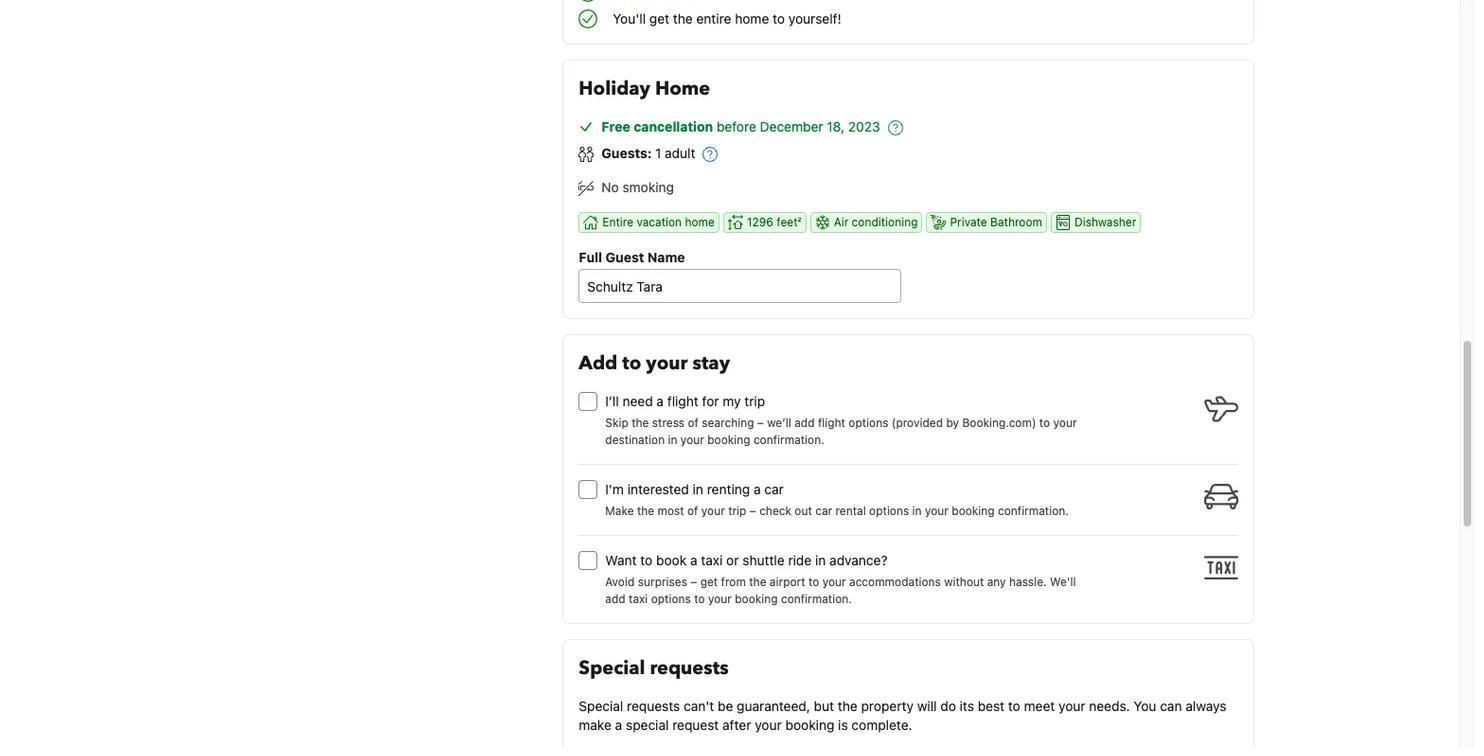 Task type: describe. For each thing, give the bounding box(es) containing it.
the inside skip the stress of searching – we'll add flight options (provided by booking.com) to your destination in your booking confirmation.
[[632, 416, 649, 430]]

your up without
[[925, 504, 949, 518]]

any
[[987, 575, 1006, 589]]

1 vertical spatial confirmation.
[[998, 504, 1069, 518]]

private
[[950, 215, 987, 229]]

in left renting
[[693, 481, 704, 497]]

book
[[656, 552, 687, 568]]

shuttle
[[743, 552, 785, 568]]

your down guaranteed,
[[755, 717, 782, 733]]

your right the booking.com) at the bottom right of the page
[[1054, 416, 1077, 430]]

options inside avoid surprises – get from the airport to your accommodations without any hassle. we'll add taxi options to your booking confirmation.
[[651, 592, 691, 606]]

private bathroom
[[950, 215, 1043, 229]]

1 vertical spatial trip
[[728, 504, 747, 518]]

add to your stay
[[579, 351, 730, 376]]

check
[[760, 504, 792, 518]]

(provided
[[892, 416, 943, 430]]

i'm
[[605, 481, 624, 497]]

want
[[605, 552, 637, 568]]

1
[[655, 145, 661, 161]]

1296
[[747, 215, 774, 229]]

december
[[760, 118, 823, 134]]

without
[[944, 575, 984, 589]]

booking inside skip the stress of searching – we'll add flight options (provided by booking.com) to your destination in your booking confirmation.
[[708, 433, 751, 447]]

by
[[946, 416, 959, 430]]

yourself!
[[789, 10, 842, 27]]

my
[[723, 393, 741, 409]]

renting
[[707, 481, 750, 497]]

after
[[723, 717, 751, 733]]

accommodations
[[849, 575, 941, 589]]

out
[[795, 504, 812, 518]]

its
[[960, 698, 974, 714]]

the down interested
[[637, 504, 655, 518]]

stay
[[693, 351, 730, 376]]

taxi inside avoid surprises – get from the airport to your accommodations without any hassle. we'll add taxi options to your booking confirmation.
[[629, 592, 648, 606]]

you'll
[[613, 10, 646, 27]]

special for special requests can't be guaranteed, but the property will do its best to meet your needs. you can always make a special request after your booking is complete.
[[579, 698, 623, 714]]

confirmation. inside avoid surprises – get from the airport to your accommodations without any hassle. we'll add taxi options to your booking confirmation.
[[781, 592, 852, 606]]

meet
[[1024, 698, 1055, 714]]

guests:
[[602, 145, 652, 161]]

will
[[917, 698, 937, 714]]

to inside special requests can't be guaranteed, but the property will do its best to meet your needs. you can always make a special request after your booking is complete.
[[1008, 698, 1021, 714]]

to down ride
[[809, 575, 819, 589]]

want to book a taxi or shuttle ride in advance?
[[605, 552, 888, 568]]

stress
[[652, 416, 685, 430]]

1296 feet²
[[747, 215, 802, 229]]

guests: 1 adult
[[602, 145, 696, 161]]

skip
[[605, 416, 629, 430]]

needs.
[[1089, 698, 1130, 714]]

1 vertical spatial options
[[869, 504, 909, 518]]

make the most of your trip – check out car rental options in your booking confirmation.
[[605, 504, 1069, 518]]

add
[[579, 351, 618, 376]]

to left book
[[641, 552, 653, 568]]

make
[[579, 717, 612, 733]]

i'll
[[605, 393, 619, 409]]

booking inside special requests can't be guaranteed, but the property will do its best to meet your needs. you can always make a special request after your booking is complete.
[[786, 717, 835, 733]]

requests for special requests can't be guaranteed, but the property will do its best to meet your needs. you can always make a special request after your booking is complete.
[[627, 698, 680, 714]]

air conditioning
[[834, 215, 918, 229]]

for
[[702, 393, 719, 409]]

home
[[655, 76, 711, 101]]

is
[[838, 717, 848, 733]]

ride
[[788, 552, 812, 568]]

smoking
[[623, 179, 674, 195]]

but
[[814, 698, 834, 714]]

free
[[602, 118, 631, 134]]

entire
[[697, 10, 732, 27]]

you
[[1134, 698, 1157, 714]]

name
[[648, 249, 685, 265]]

special requests can't be guaranteed, but the property will do its best to meet your needs. you can always make a special request after your booking is complete.
[[579, 698, 1227, 733]]

in inside skip the stress of searching – we'll add flight options (provided by booking.com) to your destination in your booking confirmation.
[[668, 433, 678, 447]]

or
[[727, 552, 739, 568]]

skip the stress of searching – we'll add flight options (provided by booking.com) to your destination in your booking confirmation.
[[605, 416, 1077, 447]]

be
[[718, 698, 733, 714]]

do
[[941, 698, 956, 714]]

the left entire on the top of page
[[673, 10, 693, 27]]

group containing i'll need a flight for my trip
[[579, 385, 1246, 608]]

add inside skip the stress of searching – we'll add flight options (provided by booking.com) to your destination in your booking confirmation.
[[795, 416, 815, 430]]

from
[[721, 575, 746, 589]]

the inside special requests can't be guaranteed, but the property will do its best to meet your needs. you can always make a special request after your booking is complete.
[[838, 698, 858, 714]]

always
[[1186, 698, 1227, 714]]

air
[[834, 215, 849, 229]]

of for flight
[[688, 416, 699, 430]]

avoid surprises – get from the airport to your accommodations without any hassle. we'll add taxi options to your booking confirmation.
[[605, 575, 1076, 606]]



Task type: vqa. For each thing, say whether or not it's contained in the screenshot.
booking.com)
yes



Task type: locate. For each thing, give the bounding box(es) containing it.
your down renting
[[702, 504, 725, 518]]

feet²
[[777, 215, 802, 229]]

1 horizontal spatial get
[[700, 575, 718, 589]]

0 vertical spatial options
[[849, 416, 889, 430]]

trip right my
[[745, 393, 765, 409]]

– left check at right
[[750, 504, 756, 518]]

requests
[[650, 656, 729, 681], [627, 698, 680, 714]]

make
[[605, 504, 634, 518]]

of down the i'll need a flight for my trip
[[688, 416, 699, 430]]

requests for special requests
[[650, 656, 729, 681]]

0 vertical spatial add
[[795, 416, 815, 430]]

0 horizontal spatial –
[[691, 575, 697, 589]]

confirmation. down airport on the bottom of page
[[781, 592, 852, 606]]

1 horizontal spatial home
[[735, 10, 769, 27]]

vacation
[[637, 215, 682, 229]]

to down want to book a taxi or shuttle ride in advance?
[[694, 592, 705, 606]]

conditioning
[[852, 215, 918, 229]]

1 vertical spatial get
[[700, 575, 718, 589]]

2 special from the top
[[579, 698, 623, 714]]

booking down but
[[786, 717, 835, 733]]

0 vertical spatial home
[[735, 10, 769, 27]]

entire vacation home
[[603, 215, 715, 229]]

your down 'from'
[[708, 592, 732, 606]]

get right you'll
[[650, 10, 670, 27]]

can
[[1160, 698, 1182, 714]]

your down advance?
[[823, 575, 846, 589]]

of
[[688, 416, 699, 430], [688, 504, 698, 518]]

0 horizontal spatial add
[[605, 592, 626, 606]]

1 vertical spatial taxi
[[629, 592, 648, 606]]

your up the i'll need a flight for my trip
[[646, 351, 688, 376]]

1 vertical spatial of
[[688, 504, 698, 518]]

2 vertical spatial options
[[651, 592, 691, 606]]

to
[[773, 10, 785, 27], [622, 351, 641, 376], [1040, 416, 1050, 430], [641, 552, 653, 568], [809, 575, 819, 589], [694, 592, 705, 606], [1008, 698, 1021, 714]]

0 vertical spatial of
[[688, 416, 699, 430]]

request
[[673, 717, 719, 733]]

0 vertical spatial taxi
[[701, 552, 723, 568]]

0 vertical spatial flight
[[667, 393, 699, 409]]

your down the stress
[[681, 433, 704, 447]]

special inside special requests can't be guaranteed, but the property will do its best to meet your needs. you can always make a special request after your booking is complete.
[[579, 698, 623, 714]]

0 horizontal spatial home
[[685, 215, 715, 229]]

1 vertical spatial special
[[579, 698, 623, 714]]

the inside avoid surprises – get from the airport to your accommodations without any hassle. we'll add taxi options to your booking confirmation.
[[749, 575, 767, 589]]

in down the stress
[[668, 433, 678, 447]]

to inside skip the stress of searching – we'll add flight options (provided by booking.com) to your destination in your booking confirmation.
[[1040, 416, 1050, 430]]

0 horizontal spatial get
[[650, 10, 670, 27]]

best
[[978, 698, 1005, 714]]

confirmation. down the we'll
[[754, 433, 825, 447]]

2 horizontal spatial –
[[757, 416, 764, 430]]

of down i'm interested in renting a car
[[688, 504, 698, 518]]

booking down 'from'
[[735, 592, 778, 606]]

the up the is at bottom right
[[838, 698, 858, 714]]

the down shuttle
[[749, 575, 767, 589]]

1 horizontal spatial –
[[750, 504, 756, 518]]

0 vertical spatial special
[[579, 656, 645, 681]]

car right out
[[816, 504, 833, 518]]

– right the surprises
[[691, 575, 697, 589]]

1 vertical spatial home
[[685, 215, 715, 229]]

holiday
[[579, 76, 651, 101]]

of inside skip the stress of searching – we'll add flight options (provided by booking.com) to your destination in your booking confirmation.
[[688, 416, 699, 430]]

before
[[717, 118, 756, 134]]

of for renting
[[688, 504, 698, 518]]

i'm interested in renting a car
[[605, 481, 784, 497]]

guest
[[606, 249, 644, 265]]

in right ride
[[815, 552, 826, 568]]

18,
[[827, 118, 845, 134]]

–
[[757, 416, 764, 430], [750, 504, 756, 518], [691, 575, 697, 589]]

full
[[579, 249, 602, 265]]

the
[[673, 10, 693, 27], [632, 416, 649, 430], [637, 504, 655, 518], [749, 575, 767, 589], [838, 698, 858, 714]]

flight inside skip the stress of searching – we'll add flight options (provided by booking.com) to your destination in your booking confirmation.
[[818, 416, 846, 430]]

1 vertical spatial car
[[816, 504, 833, 518]]

group
[[579, 385, 1246, 608]]

we'll
[[767, 416, 791, 430]]

taxi left or
[[701, 552, 723, 568]]

guaranteed,
[[737, 698, 811, 714]]

a right book
[[690, 552, 698, 568]]

1 vertical spatial flight
[[818, 416, 846, 430]]

get left 'from'
[[700, 575, 718, 589]]

in right rental
[[913, 504, 922, 518]]

most
[[658, 504, 684, 518]]

requests inside special requests can't be guaranteed, but the property will do its best to meet your needs. you can always make a special request after your booking is complete.
[[627, 698, 680, 714]]

trip down renting
[[728, 504, 747, 518]]

interested
[[628, 481, 689, 497]]

flight
[[667, 393, 699, 409], [818, 416, 846, 430]]

to right add
[[622, 351, 641, 376]]

entire
[[603, 215, 634, 229]]

options left (provided
[[849, 416, 889, 430]]

2023
[[848, 118, 880, 134]]

advance?
[[830, 552, 888, 568]]

1 horizontal spatial taxi
[[701, 552, 723, 568]]

– inside avoid surprises – get from the airport to your accommodations without any hassle. we'll add taxi options to your booking confirmation.
[[691, 575, 697, 589]]

we'll
[[1050, 575, 1076, 589]]

your right meet on the bottom
[[1059, 698, 1086, 714]]

a right 'need'
[[657, 393, 664, 409]]

options down the surprises
[[651, 592, 691, 606]]

your
[[646, 351, 688, 376], [1054, 416, 1077, 430], [681, 433, 704, 447], [702, 504, 725, 518], [925, 504, 949, 518], [823, 575, 846, 589], [708, 592, 732, 606], [1059, 698, 1086, 714], [755, 717, 782, 733]]

taxi
[[701, 552, 723, 568], [629, 592, 648, 606]]

0 horizontal spatial car
[[765, 481, 784, 497]]

1 special from the top
[[579, 656, 645, 681]]

0 horizontal spatial flight
[[667, 393, 699, 409]]

free cancellation before december 18, 2023
[[602, 118, 880, 134]]

to right best
[[1008, 698, 1021, 714]]

to right the booking.com) at the bottom right of the page
[[1040, 416, 1050, 430]]

no smoking
[[602, 179, 674, 195]]

booking inside avoid surprises – get from the airport to your accommodations without any hassle. we'll add taxi options to your booking confirmation.
[[735, 592, 778, 606]]

i'll need a flight for my trip
[[605, 393, 765, 409]]

options right rental
[[869, 504, 909, 518]]

full guest name
[[579, 249, 685, 265]]

home right vacation
[[685, 215, 715, 229]]

destination
[[605, 433, 665, 447]]

1 horizontal spatial car
[[816, 504, 833, 518]]

0 vertical spatial trip
[[745, 393, 765, 409]]

add down avoid
[[605, 592, 626, 606]]

options inside skip the stress of searching – we'll add flight options (provided by booking.com) to your destination in your booking confirmation.
[[849, 416, 889, 430]]

cancellation
[[634, 118, 713, 134]]

searching
[[702, 416, 754, 430]]

– left the we'll
[[757, 416, 764, 430]]

booking
[[708, 433, 751, 447], [952, 504, 995, 518], [735, 592, 778, 606], [786, 717, 835, 733]]

avoid
[[605, 575, 635, 589]]

airport
[[770, 575, 806, 589]]

rental
[[836, 504, 866, 518]]

surprises
[[638, 575, 687, 589]]

a
[[657, 393, 664, 409], [754, 481, 761, 497], [690, 552, 698, 568], [615, 717, 622, 733]]

0 vertical spatial confirmation.
[[754, 433, 825, 447]]

adult
[[665, 145, 696, 161]]

confirmation.
[[754, 433, 825, 447], [998, 504, 1069, 518], [781, 592, 852, 606]]

1 horizontal spatial add
[[795, 416, 815, 430]]

hassle.
[[1009, 575, 1047, 589]]

a up check at right
[[754, 481, 761, 497]]

1 vertical spatial –
[[750, 504, 756, 518]]

1 horizontal spatial flight
[[818, 416, 846, 430]]

special
[[579, 656, 645, 681], [579, 698, 623, 714]]

1 of from the top
[[688, 416, 699, 430]]

confirmation. up hassle.
[[998, 504, 1069, 518]]

bathroom
[[991, 215, 1043, 229]]

special
[[626, 717, 669, 733]]

need
[[623, 393, 653, 409]]

0 vertical spatial –
[[757, 416, 764, 430]]

taxi down avoid
[[629, 592, 648, 606]]

confirmation. inside skip the stress of searching – we'll add flight options (provided by booking.com) to your destination in your booking confirmation.
[[754, 433, 825, 447]]

special requests
[[579, 656, 729, 681]]

holiday home
[[579, 76, 711, 101]]

can't
[[684, 698, 714, 714]]

requests up can't
[[650, 656, 729, 681]]

2 vertical spatial –
[[691, 575, 697, 589]]

add inside avoid surprises – get from the airport to your accommodations without any hassle. we'll add taxi options to your booking confirmation.
[[605, 592, 626, 606]]

2 vertical spatial confirmation.
[[781, 592, 852, 606]]

home
[[735, 10, 769, 27], [685, 215, 715, 229]]

add right the we'll
[[795, 416, 815, 430]]

property
[[861, 698, 914, 714]]

requests up special
[[627, 698, 680, 714]]

booking down the searching
[[708, 433, 751, 447]]

1 vertical spatial requests
[[627, 698, 680, 714]]

no
[[602, 179, 619, 195]]

a inside special requests can't be guaranteed, but the property will do its best to meet your needs. you can always make a special request after your booking is complete.
[[615, 717, 622, 733]]

0 vertical spatial get
[[650, 10, 670, 27]]

booking up without
[[952, 504, 995, 518]]

dishwasher
[[1075, 215, 1137, 229]]

options
[[849, 416, 889, 430], [869, 504, 909, 518], [651, 592, 691, 606]]

– inside skip the stress of searching – we'll add flight options (provided by booking.com) to your destination in your booking confirmation.
[[757, 416, 764, 430]]

to left yourself!
[[773, 10, 785, 27]]

0 horizontal spatial taxi
[[629, 592, 648, 606]]

booking.com)
[[963, 416, 1036, 430]]

the up destination
[[632, 416, 649, 430]]

complete.
[[852, 717, 913, 733]]

you'll get the entire home to yourself!
[[613, 10, 842, 27]]

1 vertical spatial add
[[605, 592, 626, 606]]

special for special requests
[[579, 656, 645, 681]]

Full Guest Name text field
[[579, 269, 901, 303]]

a right make
[[615, 717, 622, 733]]

flight right the we'll
[[818, 416, 846, 430]]

trip
[[745, 393, 765, 409], [728, 504, 747, 518]]

home right entire on the top of page
[[735, 10, 769, 27]]

2 of from the top
[[688, 504, 698, 518]]

0 vertical spatial car
[[765, 481, 784, 497]]

car up check at right
[[765, 481, 784, 497]]

0 vertical spatial requests
[[650, 656, 729, 681]]

get inside avoid surprises – get from the airport to your accommodations without any hassle. we'll add taxi options to your booking confirmation.
[[700, 575, 718, 589]]

flight up the stress
[[667, 393, 699, 409]]



